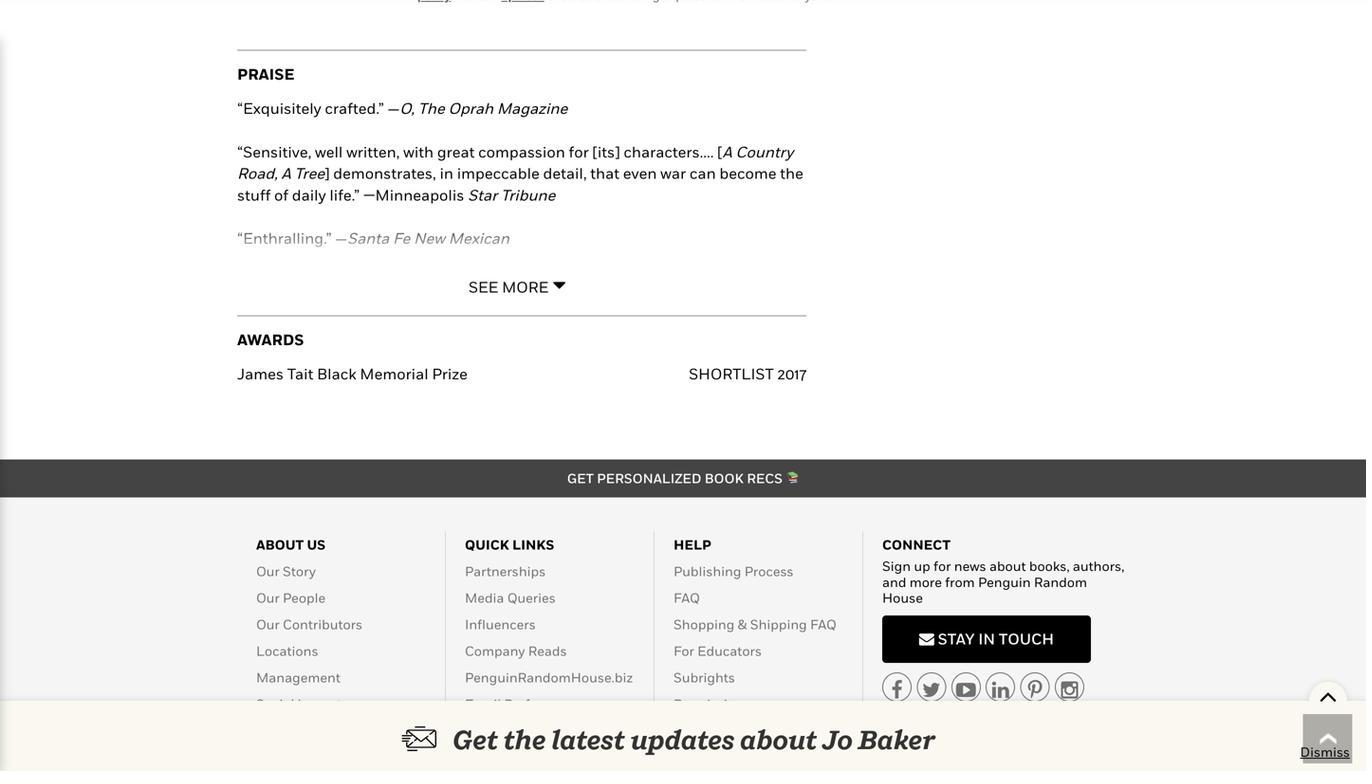 Task type: describe. For each thing, give the bounding box(es) containing it.
book
[[705, 471, 744, 486]]

"moving, beautifully written and riveting." — milwaukee journal sentinel
[[237, 273, 744, 291]]

baker inside "extraordinary…. it is a daring project, to enter the mind of a man known for his withdrawal and silences, but baker succeeds triumphantly." —
[[443, 338, 484, 356]]

shipping
[[750, 617, 807, 632]]

touch
[[999, 630, 1054, 648]]

influencers link
[[465, 617, 536, 632]]

well
[[315, 143, 343, 161]]

withdrawal
[[237, 338, 315, 356]]

about us
[[256, 537, 326, 553]]

visit us on pinterest image
[[1028, 680, 1043, 700]]

known
[[700, 316, 747, 334]]

daily
[[292, 186, 326, 204]]

1 horizontal spatial and
[[438, 273, 465, 291]]

memorial
[[360, 365, 429, 383]]

0 horizontal spatial the
[[504, 724, 546, 756]]

subrights
[[674, 670, 735, 686]]

shopping & shipping faq link
[[674, 617, 837, 632]]

of inside ] demonstrates, in impeccable detail, that even war can become the stuff of daily life." —minneapolis
[[274, 186, 289, 204]]

more
[[502, 278, 549, 296]]

2024
[[897, 735, 927, 750]]

in inside stay in touch popup button
[[979, 630, 996, 648]]

about
[[256, 537, 304, 553]]

for
[[674, 643, 695, 659]]

and inside the connect sign up for news about books, authors, and more from penguin random house
[[883, 574, 907, 590]]

star
[[468, 186, 498, 204]]

0 vertical spatial a
[[723, 143, 732, 161]]

updates
[[631, 724, 735, 756]]

our story
[[256, 564, 316, 579]]

faq link
[[674, 590, 700, 606]]

us
[[307, 537, 326, 553]]

enter
[[525, 316, 562, 334]]

"moving,
[[237, 273, 301, 291]]

from
[[945, 574, 975, 590]]

permissions link
[[674, 697, 751, 712]]

visit us on twitter image
[[923, 680, 941, 700]]

accessibility statement
[[256, 723, 402, 739]]

"exquisitely
[[237, 99, 321, 117]]

penguinrandomhouse.biz link
[[465, 670, 633, 686]]

1 vertical spatial house
[[1042, 735, 1083, 750]]

to
[[507, 316, 521, 334]]

partnerships link
[[465, 564, 546, 579]]

can
[[690, 164, 716, 182]]

tribune
[[501, 186, 556, 204]]

visit us on instagram image
[[1061, 680, 1079, 700]]

social
[[256, 697, 294, 712]]

— up the beautifully
[[335, 229, 347, 247]]

shortlist
[[689, 365, 774, 383]]

]
[[325, 164, 330, 182]]

our contributors
[[256, 617, 363, 632]]

penguinrandomhouse.biz
[[465, 670, 633, 686]]

james tait black memorial prize
[[237, 365, 468, 383]]

shopping & shipping faq
[[674, 617, 837, 632]]

"sensitive,
[[237, 143, 312, 161]]

social impact link
[[256, 697, 342, 712]]

1 vertical spatial penguin
[[930, 735, 983, 750]]

triumphantly."
[[558, 338, 659, 356]]

1 horizontal spatial baker
[[858, 724, 936, 756]]

stay
[[938, 630, 975, 648]]

privacy policy link
[[465, 750, 551, 765]]

media
[[465, 590, 504, 606]]

1 vertical spatial a
[[281, 164, 291, 182]]

© 2024 penguin random house
[[883, 735, 1083, 750]]

star tribune
[[468, 186, 556, 204]]

and inside "extraordinary…. it is a daring project, to enter the mind of a man known for his withdrawal and silences, but baker succeeds triumphantly." —
[[319, 338, 347, 356]]

contributors
[[283, 617, 363, 632]]

santa
[[347, 229, 389, 247]]

"exquisitely crafted." — o, the oprah magazine
[[237, 99, 568, 117]]

management
[[256, 670, 341, 686]]

story
[[283, 564, 316, 579]]

road,
[[237, 164, 278, 182]]

visit us on linkedin image
[[992, 680, 1009, 700]]

quick
[[465, 537, 509, 553]]

fe
[[393, 229, 410, 247]]

management link
[[256, 670, 341, 686]]

random inside the connect sign up for news about books, authors, and more from penguin random house
[[1034, 574, 1088, 590]]

2 a from the left
[[651, 316, 660, 334]]

] demonstrates, in impeccable detail, that even war can become the stuff of daily life." —minneapolis
[[237, 164, 804, 204]]

publishing process
[[674, 564, 794, 579]]

impact
[[297, 697, 342, 712]]

even
[[623, 164, 657, 182]]

up
[[914, 558, 931, 574]]

email preferences
[[465, 697, 579, 712]]

in inside ] demonstrates, in impeccable detail, that even war can become the stuff of daily life." —minneapolis
[[440, 164, 454, 182]]

use
[[522, 723, 546, 739]]

— left the
[[388, 99, 400, 117]]

get the latest updates about jo baker
[[453, 724, 936, 756]]

our for our contributors
[[256, 617, 280, 632]]

see
[[469, 278, 499, 296]]

man
[[664, 316, 696, 334]]

accessibility
[[256, 723, 334, 739]]

visit us on facebook image
[[892, 680, 903, 700]]

tree
[[294, 164, 325, 182]]

2 vertical spatial of
[[506, 723, 519, 739]]

james
[[237, 365, 284, 383]]

company
[[465, 643, 525, 659]]

get personalized book recs 📚
[[567, 471, 799, 486]]

"enthralling."
[[237, 229, 332, 247]]

[its]
[[593, 143, 620, 161]]

of inside "extraordinary…. it is a daring project, to enter the mind of a man known for his withdrawal and silences, but baker succeeds triumphantly." —
[[634, 316, 648, 334]]

terms
[[465, 723, 503, 739]]

1 a from the left
[[387, 316, 396, 334]]

written
[[384, 273, 434, 291]]

for inside the connect sign up for news about books, authors, and more from penguin random house
[[934, 558, 951, 574]]

sentinel
[[685, 273, 744, 291]]



Task type: locate. For each thing, give the bounding box(es) containing it.
of left use
[[506, 723, 519, 739]]

daring
[[400, 316, 446, 334]]

— inside "extraordinary…. it is a daring project, to enter the mind of a man known for his withdrawal and silences, but baker succeeds triumphantly." —
[[663, 338, 675, 356]]

1 horizontal spatial for
[[750, 316, 770, 334]]

characters….
[[624, 143, 714, 161]]

demonstrates,
[[333, 164, 436, 182]]

dismiss link
[[1301, 743, 1350, 762]]

his
[[774, 316, 795, 334]]

2 vertical spatial the
[[504, 724, 546, 756]]

—minneapolis
[[363, 186, 464, 204]]

3 our from the top
[[256, 617, 280, 632]]

the inside ] demonstrates, in impeccable detail, that even war can become the stuff of daily life." —minneapolis
[[780, 164, 804, 182]]

our story link
[[256, 564, 316, 579]]

books,
[[1030, 558, 1070, 574]]

0 vertical spatial penguin
[[978, 574, 1031, 590]]

0 horizontal spatial a
[[387, 316, 396, 334]]

process
[[745, 564, 794, 579]]

our down the about
[[256, 564, 280, 579]]

email
[[465, 697, 501, 712]]

house down visit us on instagram "icon"
[[1042, 735, 1083, 750]]

0 vertical spatial faq
[[674, 590, 700, 606]]

shortlist 2017
[[689, 365, 807, 383]]

dismiss
[[1301, 745, 1350, 760]]

and
[[438, 273, 465, 291], [319, 338, 347, 356], [883, 574, 907, 590]]

2 horizontal spatial for
[[934, 558, 951, 574]]

0 vertical spatial our
[[256, 564, 280, 579]]

2 our from the top
[[256, 590, 280, 606]]

0 vertical spatial the
[[780, 164, 804, 182]]

1 vertical spatial random
[[986, 735, 1039, 750]]

2 vertical spatial for
[[934, 558, 951, 574]]

social impact
[[256, 697, 342, 712]]

connect sign up for news about books, authors, and more from penguin random house
[[883, 537, 1125, 606]]

privacy
[[465, 750, 510, 765]]

media queries
[[465, 590, 556, 606]]

jo
[[823, 724, 853, 756]]

1 vertical spatial in
[[979, 630, 996, 648]]

milwaukee
[[547, 273, 623, 291]]

more
[[910, 574, 942, 590]]

a country road, a tree
[[237, 143, 794, 182]]

1 our from the top
[[256, 564, 280, 579]]

house down "more"
[[883, 590, 923, 606]]

publishing
[[674, 564, 742, 579]]

1 horizontal spatial faq
[[810, 617, 837, 632]]

1 vertical spatial of
[[634, 316, 648, 334]]

get
[[567, 471, 594, 486]]

that
[[591, 164, 620, 182]]

1 vertical spatial for
[[750, 316, 770, 334]]

statement
[[337, 723, 402, 739]]

1 horizontal spatial in
[[979, 630, 996, 648]]

0 vertical spatial baker
[[443, 338, 484, 356]]

expand/collapse sign up banner image
[[1319, 682, 1338, 711]]

envelope image
[[920, 632, 935, 647]]

1 horizontal spatial a
[[723, 143, 732, 161]]

0 vertical spatial and
[[438, 273, 465, 291]]

penguin right 2024
[[930, 735, 983, 750]]

get personalized book recs 📚 link
[[567, 471, 799, 486]]

2017
[[778, 365, 807, 383]]

oprah
[[448, 99, 494, 117]]

our for our story
[[256, 564, 280, 579]]

for inside "extraordinary…. it is a daring project, to enter the mind of a man known for his withdrawal and silences, but baker succeeds triumphantly." —
[[750, 316, 770, 334]]

and left see
[[438, 273, 465, 291]]

o,
[[400, 99, 415, 117]]

our
[[256, 564, 280, 579], [256, 590, 280, 606], [256, 617, 280, 632]]

shopping
[[674, 617, 735, 632]]

0 horizontal spatial a
[[281, 164, 291, 182]]

for educators link
[[674, 643, 762, 659]]

detail,
[[543, 164, 587, 182]]

— down man
[[663, 338, 675, 356]]

1 vertical spatial our
[[256, 590, 280, 606]]

help
[[674, 537, 712, 553]]

1 horizontal spatial the
[[566, 316, 589, 334]]

is
[[372, 316, 384, 334]]

visit us on youtube image
[[956, 680, 976, 700]]

our up the locations
[[256, 617, 280, 632]]

random down books,
[[1034, 574, 1088, 590]]

about inside the connect sign up for news about books, authors, and more from penguin random house
[[990, 558, 1026, 574]]

0 horizontal spatial in
[[440, 164, 454, 182]]

mind
[[593, 316, 630, 334]]

country
[[736, 143, 794, 161]]

magazine
[[497, 99, 568, 117]]

0 horizontal spatial and
[[319, 338, 347, 356]]

1 vertical spatial about
[[740, 724, 818, 756]]

and up black
[[319, 338, 347, 356]]

0 horizontal spatial for
[[569, 143, 589, 161]]

recs
[[747, 471, 783, 486]]

2 horizontal spatial and
[[883, 574, 907, 590]]

&
[[738, 617, 747, 632]]

random down visit us on linkedin icon
[[986, 735, 1039, 750]]

our for our people
[[256, 590, 280, 606]]

—
[[388, 99, 400, 117], [335, 229, 347, 247], [535, 273, 547, 291], [663, 338, 675, 356]]

about us link
[[256, 537, 326, 553]]

about left jo at right bottom
[[740, 724, 818, 756]]

house inside the connect sign up for news about books, authors, and more from penguin random house
[[883, 590, 923, 606]]

1 horizontal spatial about
[[990, 558, 1026, 574]]

company reads
[[465, 643, 567, 659]]

0 vertical spatial about
[[990, 558, 1026, 574]]

0 horizontal spatial of
[[274, 186, 289, 204]]

crafted."
[[325, 99, 384, 117]]

0 horizontal spatial house
[[883, 590, 923, 606]]

2 horizontal spatial the
[[780, 164, 804, 182]]

0 vertical spatial for
[[569, 143, 589, 161]]

with
[[403, 143, 434, 161]]

become
[[720, 164, 777, 182]]

subrights link
[[674, 670, 735, 686]]

compassion
[[478, 143, 565, 161]]

see more button
[[459, 268, 585, 297]]

2 vertical spatial and
[[883, 574, 907, 590]]

quick links
[[465, 537, 555, 553]]

great
[[437, 143, 475, 161]]

policy
[[514, 750, 551, 765]]

penguin down news
[[978, 574, 1031, 590]]

for up detail,
[[569, 143, 589, 161]]

1 vertical spatial the
[[566, 316, 589, 334]]

1 vertical spatial faq
[[810, 617, 837, 632]]

penguin inside the connect sign up for news about books, authors, and more from penguin random house
[[978, 574, 1031, 590]]

of right mind at the left top of the page
[[634, 316, 648, 334]]

📚
[[786, 471, 799, 486]]

company reads link
[[465, 643, 567, 659]]

0 vertical spatial in
[[440, 164, 454, 182]]

stay in touch
[[935, 630, 1054, 648]]

faq up shopping
[[674, 590, 700, 606]]

"enthralling." — santa fe new mexican
[[237, 229, 510, 247]]

1 horizontal spatial house
[[1042, 735, 1083, 750]]

a right is
[[387, 316, 396, 334]]

stuff
[[237, 186, 271, 204]]

1 vertical spatial baker
[[858, 724, 936, 756]]

1 horizontal spatial a
[[651, 316, 660, 334]]

but
[[415, 338, 440, 356]]

our down our story
[[256, 590, 280, 606]]

baker down visit us on facebook image on the right bottom of page
[[858, 724, 936, 756]]

house
[[883, 590, 923, 606], [1042, 735, 1083, 750]]

0 vertical spatial of
[[274, 186, 289, 204]]

email preferences link
[[465, 697, 579, 712]]

0 horizontal spatial faq
[[674, 590, 700, 606]]

0 horizontal spatial about
[[740, 724, 818, 756]]

in right stay
[[979, 630, 996, 648]]

publishing process link
[[674, 564, 794, 579]]

0 horizontal spatial baker
[[443, 338, 484, 356]]

a
[[723, 143, 732, 161], [281, 164, 291, 182]]

queries
[[507, 590, 556, 606]]

for educators
[[674, 643, 762, 659]]

preferences
[[504, 697, 579, 712]]

0 vertical spatial house
[[883, 590, 923, 606]]

about
[[990, 558, 1026, 574], [740, 724, 818, 756]]

a left man
[[651, 316, 660, 334]]

— right riveting."
[[535, 273, 547, 291]]

0 vertical spatial random
[[1034, 574, 1088, 590]]

about right news
[[990, 558, 1026, 574]]

the
[[418, 99, 445, 117]]

locations
[[256, 643, 318, 659]]

connect
[[883, 537, 951, 553]]

see more
[[469, 278, 549, 296]]

in down the great
[[440, 164, 454, 182]]

2 horizontal spatial of
[[634, 316, 648, 334]]

a left tree
[[281, 164, 291, 182]]

a up become
[[723, 143, 732, 161]]

faq right shipping on the right bottom
[[810, 617, 837, 632]]

for left "his"
[[750, 316, 770, 334]]

terms of use link
[[465, 723, 546, 739]]

of right stuff
[[274, 186, 289, 204]]

1 horizontal spatial of
[[506, 723, 519, 739]]

baker down project, in the left of the page
[[443, 338, 484, 356]]

for right up on the bottom right
[[934, 558, 951, 574]]

and down sign
[[883, 574, 907, 590]]

2 vertical spatial our
[[256, 617, 280, 632]]

accessibility statement link
[[256, 723, 402, 739]]

educators
[[698, 643, 762, 659]]

1 vertical spatial and
[[319, 338, 347, 356]]

the inside "extraordinary…. it is a daring project, to enter the mind of a man known for his withdrawal and silences, but baker succeeds triumphantly." —
[[566, 316, 589, 334]]



Task type: vqa. For each thing, say whether or not it's contained in the screenshot.
New
yes



